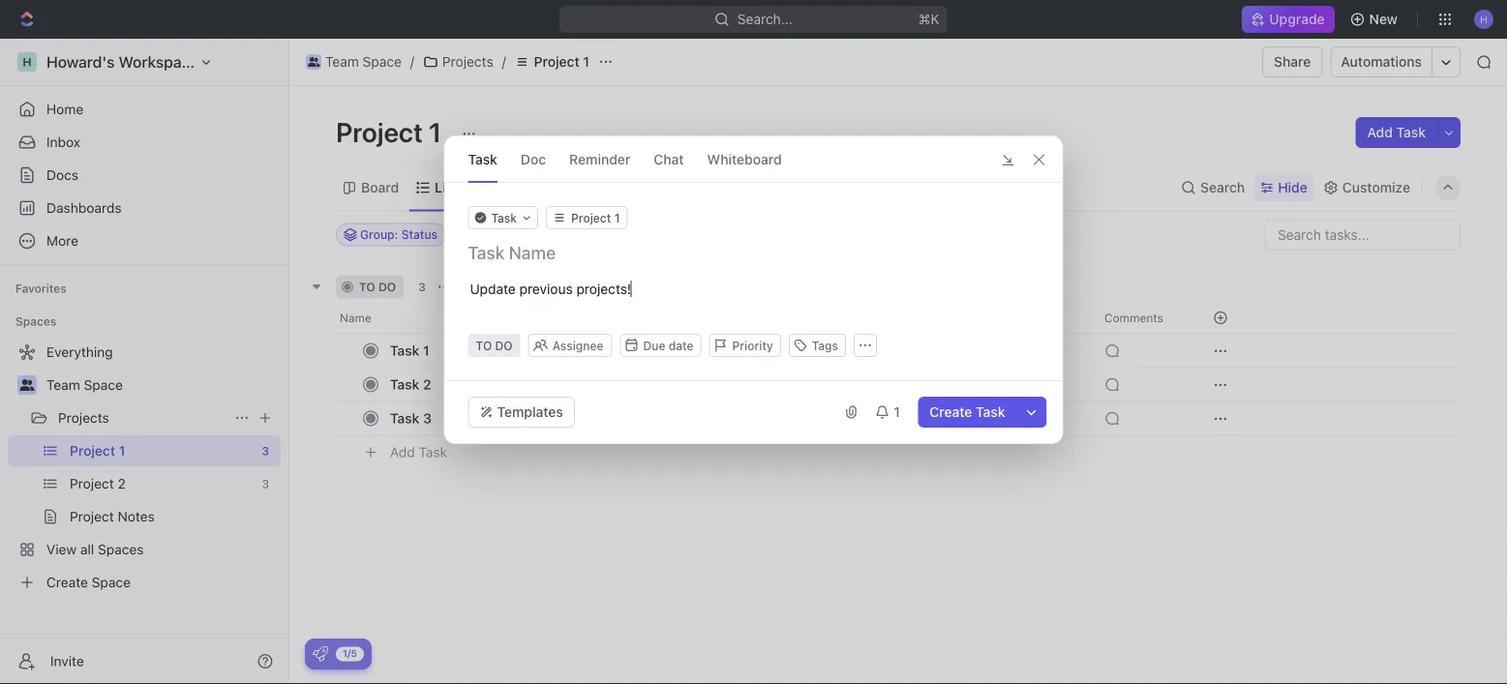 Task type: vqa. For each thing, say whether or not it's contained in the screenshot.
Chat
yes



Task type: describe. For each thing, give the bounding box(es) containing it.
priority button
[[709, 334, 781, 357]]

date
[[669, 339, 694, 352]]

team space link inside tree
[[46, 370, 277, 401]]

‎task 2
[[390, 377, 431, 393]]

sidebar navigation
[[0, 39, 290, 685]]

table link
[[655, 174, 693, 201]]

2
[[423, 377, 431, 393]]

task button
[[468, 206, 538, 229]]

0 horizontal spatial add
[[390, 445, 415, 461]]

home link
[[8, 94, 281, 125]]

templates
[[497, 404, 563, 420]]

doc
[[521, 151, 546, 167]]

customize
[[1343, 180, 1411, 196]]

1 button
[[867, 397, 910, 428]]

upgrade
[[1270, 11, 1325, 27]]

1 horizontal spatial projects
[[442, 54, 493, 70]]

‎task for ‎task 1
[[390, 343, 420, 359]]

task up calendar link
[[468, 151, 498, 167]]

gantt link
[[584, 174, 623, 201]]

search button
[[1176, 174, 1251, 201]]

automations
[[1341, 54, 1422, 70]]

tags button
[[789, 334, 846, 357]]

calendar link
[[490, 174, 552, 201]]

task button
[[468, 137, 498, 182]]

spaces
[[15, 315, 57, 328]]

projects!
[[577, 281, 631, 297]]

automations button
[[1332, 47, 1432, 76]]

1 vertical spatial add task
[[479, 280, 530, 294]]

1 vertical spatial add task button
[[456, 275, 538, 299]]

tags button
[[789, 334, 846, 357]]

update previous projects!
[[470, 281, 631, 297]]

0 vertical spatial add task button
[[1356, 117, 1438, 148]]

list
[[435, 180, 458, 196]]

due
[[643, 339, 666, 352]]

⌘k
[[919, 11, 940, 27]]

tags
[[812, 339, 839, 352]]

doc button
[[521, 137, 546, 182]]

table
[[659, 180, 693, 196]]

task inside dropdown button
[[491, 211, 517, 225]]

whiteboard
[[707, 151, 782, 167]]

docs
[[46, 167, 78, 183]]

0 vertical spatial 3
[[418, 280, 426, 294]]

tree inside sidebar navigation
[[8, 337, 281, 598]]

0 vertical spatial to
[[359, 280, 375, 294]]

1/5
[[343, 648, 357, 659]]

0 vertical spatial projects link
[[418, 50, 498, 74]]

0 vertical spatial project 1
[[534, 54, 590, 70]]

dashboards link
[[8, 193, 281, 224]]

3 inside "link"
[[423, 411, 432, 427]]

add task for add task button to the bottom
[[390, 445, 447, 461]]

1 / from the left
[[410, 54, 414, 70]]

add task for top add task button
[[1368, 124, 1426, 140]]

1 vertical spatial add
[[479, 280, 501, 294]]

create task button
[[918, 397, 1017, 428]]

inbox link
[[8, 127, 281, 158]]

calendar
[[494, 180, 552, 196]]

0 vertical spatial project
[[534, 54, 580, 70]]

task 3
[[390, 411, 432, 427]]

task inside "link"
[[390, 411, 420, 427]]

upgrade link
[[1243, 6, 1335, 33]]

previous
[[520, 281, 573, 297]]

team space inside tree
[[46, 377, 123, 393]]

create task
[[930, 404, 1006, 420]]

to do inside dropdown button
[[476, 339, 513, 352]]

docs link
[[8, 160, 281, 191]]

projects inside tree
[[58, 410, 109, 426]]



Task type: locate. For each thing, give the bounding box(es) containing it.
0 vertical spatial team
[[325, 54, 359, 70]]

to do
[[359, 280, 396, 294], [476, 339, 513, 352]]

0 horizontal spatial do
[[379, 280, 396, 294]]

1 horizontal spatial project 1
[[534, 54, 590, 70]]

add task down task 3
[[390, 445, 447, 461]]

team right user group image
[[46, 377, 80, 393]]

0 horizontal spatial team space
[[46, 377, 123, 393]]

priority
[[733, 339, 773, 352]]

1 vertical spatial to do
[[476, 339, 513, 352]]

reminder button
[[569, 137, 631, 182]]

team space right user group icon
[[325, 54, 402, 70]]

0 horizontal spatial add task
[[390, 445, 447, 461]]

add task button up customize
[[1356, 117, 1438, 148]]

to inside dropdown button
[[476, 339, 492, 352]]

team space right user group image
[[46, 377, 123, 393]]

0 vertical spatial add task
[[1368, 124, 1426, 140]]

project 1
[[534, 54, 590, 70], [336, 116, 448, 148]]

1 vertical spatial to
[[476, 339, 492, 352]]

3 down '2'
[[423, 411, 432, 427]]

add task up to do dropdown button
[[479, 280, 530, 294]]

home
[[46, 101, 84, 117]]

share
[[1274, 54, 1311, 70]]

team
[[325, 54, 359, 70], [46, 377, 80, 393]]

tree containing team space
[[8, 337, 281, 598]]

‎task
[[390, 343, 420, 359], [390, 377, 420, 393]]

2 ‎task from the top
[[390, 377, 420, 393]]

user group image
[[308, 57, 320, 67]]

add
[[1368, 124, 1393, 140], [479, 280, 501, 294], [390, 445, 415, 461]]

add task button up to do dropdown button
[[456, 275, 538, 299]]

search
[[1201, 180, 1245, 196]]

task right create on the right bottom of the page
[[976, 404, 1006, 420]]

reminder
[[569, 151, 631, 167]]

0 horizontal spatial /
[[410, 54, 414, 70]]

‎task 1 link
[[385, 337, 671, 365]]

new
[[1370, 11, 1398, 27]]

task up customize
[[1397, 124, 1426, 140]]

project 1 link
[[510, 50, 595, 74]]

invite
[[50, 654, 84, 670]]

do up ‎task 2 link at the left bottom
[[495, 339, 513, 352]]

1 horizontal spatial do
[[495, 339, 513, 352]]

add up customize
[[1368, 124, 1393, 140]]

task down the ‎task 2
[[390, 411, 420, 427]]

team space
[[325, 54, 402, 70], [46, 377, 123, 393]]

1 vertical spatial 3
[[423, 411, 432, 427]]

team right user group icon
[[325, 54, 359, 70]]

1 horizontal spatial /
[[502, 54, 506, 70]]

2 / from the left
[[502, 54, 506, 70]]

due date button
[[620, 334, 702, 357]]

0 vertical spatial space
[[363, 54, 402, 70]]

space inside tree
[[84, 377, 123, 393]]

1 vertical spatial ‎task
[[390, 377, 420, 393]]

0 horizontal spatial project
[[336, 116, 423, 148]]

1 vertical spatial space
[[84, 377, 123, 393]]

add task button
[[1356, 117, 1438, 148], [456, 275, 538, 299], [382, 441, 455, 464]]

task down calendar link
[[491, 211, 517, 225]]

add left the previous
[[479, 280, 501, 294]]

0 vertical spatial add
[[1368, 124, 1393, 140]]

projects
[[442, 54, 493, 70], [58, 410, 109, 426]]

assignee
[[553, 339, 604, 352]]

1 horizontal spatial space
[[363, 54, 402, 70]]

chat
[[654, 151, 684, 167]]

new button
[[1343, 4, 1410, 35]]

due date
[[643, 339, 694, 352]]

to do button
[[468, 334, 521, 357]]

‎task 2 link
[[385, 371, 671, 399]]

to do up ‎task 2 link at the left bottom
[[476, 339, 513, 352]]

0 vertical spatial ‎task
[[390, 343, 420, 359]]

templates button
[[468, 397, 575, 428]]

dialog
[[444, 136, 1064, 444]]

1 horizontal spatial project
[[534, 54, 580, 70]]

space
[[363, 54, 402, 70], [84, 377, 123, 393]]

assignee button
[[530, 338, 610, 353]]

space right user group image
[[84, 377, 123, 393]]

0 horizontal spatial project 1
[[336, 116, 448, 148]]

1 horizontal spatial team space link
[[301, 50, 407, 74]]

0 horizontal spatial team
[[46, 377, 80, 393]]

onboarding checklist button image
[[313, 647, 328, 662]]

gantt
[[587, 180, 623, 196]]

chat button
[[654, 137, 684, 182]]

1
[[583, 54, 590, 70], [429, 116, 442, 148], [423, 343, 430, 359], [894, 404, 900, 420]]

whiteboard button
[[707, 137, 782, 182]]

customize button
[[1318, 174, 1417, 201]]

projects link
[[418, 50, 498, 74], [58, 403, 227, 434]]

1 ‎task from the top
[[390, 343, 420, 359]]

inbox
[[46, 134, 80, 150]]

0 horizontal spatial team space link
[[46, 370, 277, 401]]

board
[[361, 180, 399, 196]]

1 vertical spatial projects link
[[58, 403, 227, 434]]

1 horizontal spatial to
[[476, 339, 492, 352]]

space right user group icon
[[363, 54, 402, 70]]

add task button down task 3
[[382, 441, 455, 464]]

‎task left '2'
[[390, 377, 420, 393]]

task 3 link
[[385, 405, 671, 433]]

1 horizontal spatial add
[[479, 280, 501, 294]]

do
[[379, 280, 396, 294], [495, 339, 513, 352]]

‎task for ‎task 2
[[390, 377, 420, 393]]

0 horizontal spatial to
[[359, 280, 375, 294]]

1 inside button
[[894, 404, 900, 420]]

1 horizontal spatial projects link
[[418, 50, 498, 74]]

1 vertical spatial do
[[495, 339, 513, 352]]

3
[[418, 280, 426, 294], [423, 411, 432, 427]]

priority button
[[709, 334, 781, 357]]

0 horizontal spatial space
[[84, 377, 123, 393]]

search...
[[738, 11, 793, 27]]

create
[[930, 404, 973, 420]]

add down task 3
[[390, 445, 415, 461]]

to
[[359, 280, 375, 294], [476, 339, 492, 352]]

1 vertical spatial team
[[46, 377, 80, 393]]

2 vertical spatial add task button
[[382, 441, 455, 464]]

0 horizontal spatial projects link
[[58, 403, 227, 434]]

0 vertical spatial projects
[[442, 54, 493, 70]]

1 horizontal spatial team space
[[325, 54, 402, 70]]

tree
[[8, 337, 281, 598]]

dashboards
[[46, 200, 122, 216]]

0 vertical spatial team space
[[325, 54, 402, 70]]

0 vertical spatial do
[[379, 280, 396, 294]]

1 horizontal spatial add task
[[479, 280, 530, 294]]

‎task up the ‎task 2
[[390, 343, 420, 359]]

2 vertical spatial add
[[390, 445, 415, 461]]

hide button
[[1255, 174, 1314, 201]]

favorites
[[15, 282, 67, 295]]

project
[[534, 54, 580, 70], [336, 116, 423, 148]]

1 vertical spatial projects
[[58, 410, 109, 426]]

team inside tree
[[46, 377, 80, 393]]

3 up ‎task 1
[[418, 280, 426, 294]]

do inside dropdown button
[[495, 339, 513, 352]]

1 button
[[867, 397, 910, 428]]

2 horizontal spatial add
[[1368, 124, 1393, 140]]

task down task 3
[[419, 445, 447, 461]]

2 vertical spatial add task
[[390, 445, 447, 461]]

list link
[[431, 174, 458, 201]]

‎task 1
[[390, 343, 430, 359]]

board link
[[357, 174, 399, 201]]

1 vertical spatial team space link
[[46, 370, 277, 401]]

do up ‎task 1
[[379, 280, 396, 294]]

1 horizontal spatial to do
[[476, 339, 513, 352]]

1 vertical spatial team space
[[46, 377, 123, 393]]

onboarding checklist button element
[[313, 647, 328, 662]]

projects link inside tree
[[58, 403, 227, 434]]

dialog containing task
[[444, 136, 1064, 444]]

task
[[1397, 124, 1426, 140], [468, 151, 498, 167], [491, 211, 517, 225], [505, 280, 530, 294], [976, 404, 1006, 420], [390, 411, 420, 427], [419, 445, 447, 461]]

1 horizontal spatial team
[[325, 54, 359, 70]]

0 vertical spatial team space link
[[301, 50, 407, 74]]

task up to do dropdown button
[[505, 280, 530, 294]]

0 vertical spatial to do
[[359, 280, 396, 294]]

Task Name text field
[[468, 241, 1043, 264]]

2 horizontal spatial add task
[[1368, 124, 1426, 140]]

to do up ‎task 1
[[359, 280, 396, 294]]

Search tasks... text field
[[1267, 220, 1460, 249]]

add task
[[1368, 124, 1426, 140], [479, 280, 530, 294], [390, 445, 447, 461]]

0 horizontal spatial to do
[[359, 280, 396, 294]]

favorites button
[[8, 277, 74, 300]]

/
[[410, 54, 414, 70], [502, 54, 506, 70]]

user group image
[[20, 380, 34, 391]]

0 horizontal spatial projects
[[58, 410, 109, 426]]

add task up customize
[[1368, 124, 1426, 140]]

hide
[[1278, 180, 1308, 196]]

update
[[470, 281, 516, 297]]

share button
[[1263, 46, 1323, 77]]

1 vertical spatial project
[[336, 116, 423, 148]]

1 vertical spatial project 1
[[336, 116, 448, 148]]

team space link
[[301, 50, 407, 74], [46, 370, 277, 401]]



